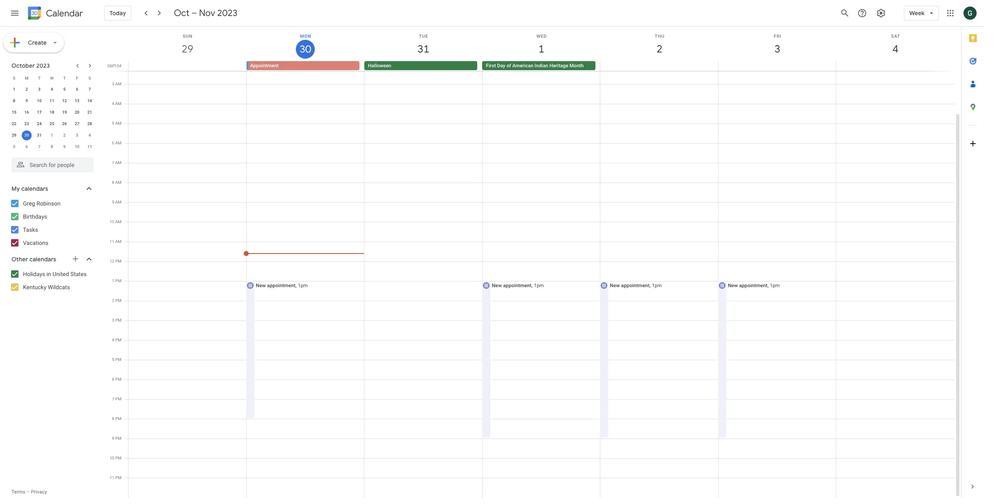 Task type: vqa. For each thing, say whether or not it's contained in the screenshot.


Task type: locate. For each thing, give the bounding box(es) containing it.
10 pm from the top
[[115, 436, 121, 441]]

2 down 26 element
[[63, 133, 66, 137]]

2023 right october
[[36, 62, 50, 69]]

pm for 7 pm
[[115, 397, 121, 401]]

pm for 1 pm
[[115, 279, 121, 283]]

7 pm
[[112, 397, 121, 401]]

november 8 element
[[47, 142, 57, 152]]

4 , from the left
[[768, 283, 769, 289]]

4 1pm from the left
[[770, 283, 780, 289]]

0 horizontal spatial 30
[[24, 133, 29, 137]]

november 1 element
[[47, 131, 57, 140]]

american
[[512, 63, 533, 69]]

12 up 19
[[62, 98, 67, 103]]

12 pm from the top
[[115, 476, 121, 480]]

6 pm from the top
[[115, 357, 121, 362]]

tab list
[[962, 27, 984, 475]]

30 inside mon 30
[[299, 43, 311, 56]]

11 up 18
[[50, 98, 54, 103]]

9 am from the top
[[115, 239, 121, 244]]

am up 5 am
[[115, 101, 121, 106]]

1 , from the left
[[296, 283, 297, 289]]

9 up 16
[[26, 98, 28, 103]]

3 for november 3 element
[[76, 133, 78, 137]]

8 down november 1 element
[[51, 144, 53, 149]]

1 vertical spatial 29
[[12, 133, 16, 137]]

2 down 1 pm
[[112, 298, 114, 303]]

0 vertical spatial –
[[192, 7, 197, 19]]

1 horizontal spatial 30
[[299, 43, 311, 56]]

3 new appointment , 1pm from the left
[[610, 283, 662, 289]]

first
[[486, 63, 496, 69]]

3 am from the top
[[115, 121, 121, 126]]

10 inside november 10 element
[[75, 144, 79, 149]]

am up "6 am"
[[115, 121, 121, 126]]

11 for 11 element
[[50, 98, 54, 103]]

31
[[417, 42, 429, 56], [37, 133, 42, 137]]

4 for november 4 element
[[89, 133, 91, 137]]

november 5 element
[[9, 142, 19, 152]]

gmt-04
[[107, 64, 121, 68]]

2 pm from the top
[[115, 279, 121, 283]]

29 down sun
[[181, 42, 193, 56]]

wed 1
[[536, 34, 547, 56]]

4 for 4 pm
[[112, 338, 114, 342]]

29
[[181, 42, 193, 56], [12, 133, 16, 137]]

– right oct
[[192, 7, 197, 19]]

9 for november 9 element
[[63, 144, 66, 149]]

sat
[[891, 34, 900, 39]]

11 for november 11 element
[[87, 144, 92, 149]]

3 down 2 pm
[[112, 318, 114, 323]]

11 pm from the top
[[115, 456, 121, 460]]

2023 right the nov
[[217, 7, 237, 19]]

1 horizontal spatial 12
[[110, 259, 114, 263]]

other calendars button
[[2, 253, 102, 266]]

appointment
[[267, 283, 296, 289], [503, 283, 532, 289], [621, 283, 650, 289], [739, 283, 768, 289]]

4 pm from the top
[[115, 318, 121, 323]]

states
[[70, 271, 87, 277]]

2 down m
[[26, 87, 28, 92]]

4 link
[[886, 40, 905, 59]]

10 down november 3 element
[[75, 144, 79, 149]]

am up 12 pm
[[115, 239, 121, 244]]

1 horizontal spatial s
[[88, 76, 91, 80]]

2 down thu
[[656, 42, 662, 56]]

31 element
[[34, 131, 44, 140]]

9 up 10 am
[[112, 200, 114, 204]]

6 down f
[[76, 87, 78, 92]]

23
[[24, 121, 29, 126]]

31 inside october 2023 grid
[[37, 133, 42, 137]]

am for 4 am
[[115, 101, 121, 106]]

18
[[50, 110, 54, 115]]

7 down the 31 element
[[38, 144, 40, 149]]

greg
[[23, 200, 35, 207]]

14 element
[[85, 96, 95, 106]]

5 up 12 element
[[63, 87, 66, 92]]

1 horizontal spatial 29
[[181, 42, 193, 56]]

4 down '3 pm'
[[112, 338, 114, 342]]

0 vertical spatial 12
[[62, 98, 67, 103]]

29 element
[[9, 131, 19, 140]]

11 element
[[47, 96, 57, 106]]

row containing 15
[[8, 107, 96, 118]]

calendar element
[[26, 5, 83, 23]]

15
[[12, 110, 16, 115]]

9 for 9 pm
[[112, 436, 114, 441]]

9 up the 10 pm
[[112, 436, 114, 441]]

1 vertical spatial –
[[27, 489, 30, 495]]

pm down '3 pm'
[[115, 338, 121, 342]]

8 up 15 in the top left of the page
[[13, 98, 15, 103]]

3 new from the left
[[610, 283, 620, 289]]

31 link
[[414, 40, 433, 59]]

3 down fri
[[774, 42, 780, 56]]

29 down the 22 element
[[12, 133, 16, 137]]

november 9 element
[[60, 142, 69, 152]]

0 horizontal spatial 2023
[[36, 62, 50, 69]]

am for 8 am
[[115, 180, 121, 185]]

pm down 8 pm
[[115, 436, 121, 441]]

pm up 2 pm
[[115, 279, 121, 283]]

12 down 11 am
[[110, 259, 114, 263]]

6 for 6 am
[[112, 141, 114, 145]]

– for oct
[[192, 7, 197, 19]]

5 down 29 element
[[13, 144, 15, 149]]

main drawer image
[[10, 8, 20, 18]]

4 down the sat at the right of the page
[[892, 42, 898, 56]]

9 for 9 am
[[112, 200, 114, 204]]

–
[[192, 7, 197, 19], [27, 489, 30, 495]]

1 vertical spatial 30
[[24, 133, 29, 137]]

grid
[[105, 25, 961, 498]]

6 for november 6 element
[[26, 144, 28, 149]]

1 vertical spatial calendars
[[29, 256, 56, 263]]

1 horizontal spatial –
[[192, 7, 197, 19]]

am down '8 am'
[[115, 200, 121, 204]]

am for 5 am
[[115, 121, 121, 126]]

8 up '9 am' at the top of the page
[[112, 180, 114, 185]]

– for terms
[[27, 489, 30, 495]]

holidays
[[23, 271, 45, 277]]

am down 5 am
[[115, 141, 121, 145]]

4 down '3 am'
[[112, 101, 114, 106]]

11 down 10 am
[[110, 239, 114, 244]]

am down '9 am' at the top of the page
[[115, 220, 121, 224]]

new appointment , 1pm
[[256, 283, 308, 289], [492, 283, 544, 289], [610, 283, 662, 289], [728, 283, 780, 289]]

11 down the 10 pm
[[110, 476, 114, 480]]

privacy link
[[31, 489, 47, 495]]

10 for 10 pm
[[110, 456, 114, 460]]

3 up 10 element
[[38, 87, 40, 92]]

row containing 22
[[8, 118, 96, 130]]

2 1pm from the left
[[534, 283, 544, 289]]

31 down '24' element on the top of the page
[[37, 133, 42, 137]]

robinson
[[36, 200, 60, 207]]

12 inside october 2023 grid
[[62, 98, 67, 103]]

november 3 element
[[72, 131, 82, 140]]

fri 3
[[774, 34, 782, 56]]

pm
[[115, 259, 121, 263], [115, 279, 121, 283], [115, 298, 121, 303], [115, 318, 121, 323], [115, 338, 121, 342], [115, 357, 121, 362], [115, 377, 121, 382], [115, 397, 121, 401], [115, 417, 121, 421], [115, 436, 121, 441], [115, 456, 121, 460], [115, 476, 121, 480]]

0 vertical spatial 30
[[299, 43, 311, 56]]

30 inside cell
[[24, 133, 29, 137]]

w
[[50, 76, 54, 80]]

1 s from the left
[[13, 76, 15, 80]]

11 down november 4 element
[[87, 144, 92, 149]]

8
[[13, 98, 15, 103], [51, 144, 53, 149], [112, 180, 114, 185], [112, 417, 114, 421]]

8 for 8 pm
[[112, 417, 114, 421]]

1 up 15 in the top left of the page
[[13, 87, 15, 92]]

calendars up in
[[29, 256, 56, 263]]

row group
[[8, 84, 96, 153]]

appointment
[[250, 63, 279, 69]]

6 down 30, today element
[[26, 144, 28, 149]]

10 up 11 am
[[110, 220, 114, 224]]

first day of american indian heritage month button
[[482, 61, 595, 70]]

row containing 29
[[8, 130, 96, 141]]

day
[[497, 63, 505, 69]]

1 am from the top
[[115, 82, 121, 86]]

30
[[299, 43, 311, 56], [24, 133, 29, 137]]

3 appointment from the left
[[621, 283, 650, 289]]

5 pm from the top
[[115, 338, 121, 342]]

0 vertical spatial 2023
[[217, 7, 237, 19]]

pm down 4 pm
[[115, 357, 121, 362]]

terms link
[[11, 489, 25, 495]]

row containing s
[[8, 72, 96, 84]]

10 for 10 element
[[37, 98, 42, 103]]

pm down 2 pm
[[115, 318, 121, 323]]

7 for november 7 element
[[38, 144, 40, 149]]

t left f
[[63, 76, 66, 80]]

pm for 4 pm
[[115, 338, 121, 342]]

12
[[62, 98, 67, 103], [110, 259, 114, 263]]

1 vertical spatial 12
[[110, 259, 114, 263]]

2 inside the thu 2
[[656, 42, 662, 56]]

settings menu image
[[876, 8, 886, 18]]

None search field
[[0, 154, 102, 172]]

12 pm
[[110, 259, 121, 263]]

am for 11 am
[[115, 239, 121, 244]]

3 down "27" element
[[76, 133, 78, 137]]

3 pm
[[112, 318, 121, 323]]

4 down 28 element
[[89, 133, 91, 137]]

4
[[892, 42, 898, 56], [51, 87, 53, 92], [112, 101, 114, 106], [89, 133, 91, 137], [112, 338, 114, 342]]

24
[[37, 121, 42, 126]]

pm down 1 pm
[[115, 298, 121, 303]]

calendars up 'greg'
[[21, 185, 48, 192]]

28 element
[[85, 119, 95, 129]]

0 horizontal spatial 29
[[12, 133, 16, 137]]

row containing 5
[[8, 141, 96, 153]]

5 inside 'element'
[[13, 144, 15, 149]]

0 vertical spatial 29
[[181, 42, 193, 56]]

10 up the 17
[[37, 98, 42, 103]]

10 inside 10 element
[[37, 98, 42, 103]]

7 down "6 am"
[[112, 160, 114, 165]]

7 up 8 pm
[[112, 397, 114, 401]]

6 am from the top
[[115, 180, 121, 185]]

t left w
[[38, 76, 41, 80]]

1 pm from the top
[[115, 259, 121, 263]]

2 pm
[[112, 298, 121, 303]]

am for 6 am
[[115, 141, 121, 145]]

9 pm from the top
[[115, 417, 121, 421]]

18 element
[[47, 108, 57, 117]]

1 horizontal spatial t
[[63, 76, 66, 80]]

grid containing 29
[[105, 25, 961, 498]]

0 horizontal spatial s
[[13, 76, 15, 80]]

28
[[87, 121, 92, 126]]

4 pm
[[112, 338, 121, 342]]

11 for 11 pm
[[110, 476, 114, 480]]

pm for 3 pm
[[115, 318, 121, 323]]

13 element
[[72, 96, 82, 106]]

am
[[115, 82, 121, 86], [115, 101, 121, 106], [115, 121, 121, 126], [115, 141, 121, 145], [115, 160, 121, 165], [115, 180, 121, 185], [115, 200, 121, 204], [115, 220, 121, 224], [115, 239, 121, 244]]

0 horizontal spatial –
[[27, 489, 30, 495]]

pm down 9 pm
[[115, 456, 121, 460]]

30 down mon
[[299, 43, 311, 56]]

4 am
[[112, 101, 121, 106]]

10
[[37, 98, 42, 103], [75, 144, 79, 149], [110, 220, 114, 224], [110, 456, 114, 460]]

pm down the 7 pm
[[115, 417, 121, 421]]

3 link
[[768, 40, 787, 59]]

3 down the gmt-
[[112, 82, 114, 86]]

1 down wed
[[538, 42, 544, 56]]

27 element
[[72, 119, 82, 129]]

5 down 4 pm
[[112, 357, 114, 362]]

12 element
[[60, 96, 69, 106]]

1 horizontal spatial 31
[[417, 42, 429, 56]]

of
[[507, 63, 511, 69]]

first day of american indian heritage month
[[486, 63, 584, 69]]

12 for 12
[[62, 98, 67, 103]]

1 new from the left
[[256, 283, 266, 289]]

pm up the 7 pm
[[115, 377, 121, 382]]

19 element
[[60, 108, 69, 117]]

25 element
[[47, 119, 57, 129]]

sun 29
[[181, 34, 193, 56]]

2023
[[217, 7, 237, 19], [36, 62, 50, 69]]

s left m
[[13, 76, 15, 80]]

8 pm
[[112, 417, 121, 421]]

10 for november 10 element
[[75, 144, 79, 149]]

0 horizontal spatial 31
[[37, 133, 42, 137]]

5 am from the top
[[115, 160, 121, 165]]

24 element
[[34, 119, 44, 129]]

8 up 9 pm
[[112, 417, 114, 421]]

pm up 8 pm
[[115, 397, 121, 401]]

21 element
[[85, 108, 95, 117]]

november 4 element
[[85, 131, 95, 140]]

17
[[37, 110, 42, 115]]

my calendars
[[11, 185, 48, 192]]

mon 30
[[299, 34, 311, 56]]

greg robinson
[[23, 200, 60, 207]]

6 down 5 am
[[112, 141, 114, 145]]

am up '9 am' at the top of the page
[[115, 180, 121, 185]]

0 horizontal spatial t
[[38, 76, 41, 80]]

8 pm from the top
[[115, 397, 121, 401]]

1 appointment from the left
[[267, 283, 296, 289]]

am up '8 am'
[[115, 160, 121, 165]]

6 up the 7 pm
[[112, 377, 114, 382]]

2 am from the top
[[115, 101, 121, 106]]

4 am from the top
[[115, 141, 121, 145]]

pm up 1 pm
[[115, 259, 121, 263]]

9 am
[[112, 200, 121, 204]]

1 vertical spatial 31
[[37, 133, 42, 137]]

5 for 5 am
[[112, 121, 114, 126]]

8 am
[[112, 180, 121, 185]]

row
[[125, 25, 955, 498], [125, 61, 961, 71], [8, 72, 96, 84], [8, 84, 96, 95], [8, 95, 96, 107], [8, 107, 96, 118], [8, 118, 96, 130], [8, 130, 96, 141], [8, 141, 96, 153]]

create button
[[3, 33, 64, 53]]

5 down 4 am
[[112, 121, 114, 126]]

row containing 8
[[8, 95, 96, 107]]

am for 3 am
[[115, 82, 121, 86]]

row containing appointment
[[125, 61, 961, 71]]

calendars for my calendars
[[21, 185, 48, 192]]

7 am from the top
[[115, 200, 121, 204]]

3 pm from the top
[[115, 298, 121, 303]]

9 down november 2 element
[[63, 144, 66, 149]]

pm down the 10 pm
[[115, 476, 121, 480]]

2
[[656, 42, 662, 56], [26, 87, 28, 92], [63, 133, 66, 137], [112, 298, 114, 303]]

1 t from the left
[[38, 76, 41, 80]]

26 element
[[60, 119, 69, 129]]

1 new appointment , 1pm from the left
[[256, 283, 308, 289]]

1 horizontal spatial 2023
[[217, 7, 237, 19]]

october 2023
[[11, 62, 50, 69]]

30 down 23 element
[[24, 133, 29, 137]]

31 down 'tue'
[[417, 42, 429, 56]]

11
[[50, 98, 54, 103], [87, 144, 92, 149], [110, 239, 114, 244], [110, 476, 114, 480]]

8 am from the top
[[115, 220, 121, 224]]

0 horizontal spatial 12
[[62, 98, 67, 103]]

am down 04
[[115, 82, 121, 86]]

5
[[63, 87, 66, 92], [112, 121, 114, 126], [13, 144, 15, 149], [112, 357, 114, 362]]

s right f
[[88, 76, 91, 80]]

1 pm
[[112, 279, 121, 283]]

21
[[87, 110, 92, 115]]

26
[[62, 121, 67, 126]]

7 pm from the top
[[115, 377, 121, 382]]

7
[[89, 87, 91, 92], [38, 144, 40, 149], [112, 160, 114, 165], [112, 397, 114, 401]]

cell
[[128, 25, 246, 498], [244, 25, 365, 498], [365, 25, 483, 498], [482, 25, 601, 498], [600, 25, 719, 498], [718, 25, 837, 498], [837, 25, 955, 498], [128, 61, 246, 71], [600, 61, 718, 71], [836, 61, 954, 71]]

16
[[24, 110, 29, 115]]

new
[[256, 283, 266, 289], [492, 283, 502, 289], [610, 283, 620, 289], [728, 283, 738, 289]]

pm for 10 pm
[[115, 456, 121, 460]]

23 element
[[22, 119, 32, 129]]

– right the terms link
[[27, 489, 30, 495]]

29 inside 29 element
[[12, 133, 16, 137]]

add other calendars image
[[71, 255, 80, 263]]

1 vertical spatial 2023
[[36, 62, 50, 69]]

19
[[62, 110, 67, 115]]

0 vertical spatial calendars
[[21, 185, 48, 192]]

10 up 11 pm
[[110, 456, 114, 460]]

25
[[50, 121, 54, 126]]

thu
[[655, 34, 665, 39]]

30 link
[[296, 40, 315, 59]]



Task type: describe. For each thing, give the bounding box(es) containing it.
f
[[76, 76, 78, 80]]

oct
[[174, 7, 189, 19]]

3 for 3 pm
[[112, 318, 114, 323]]

10 for 10 am
[[110, 220, 114, 224]]

other calendars list
[[2, 268, 102, 294]]

birthdays
[[23, 213, 47, 220]]

17 element
[[34, 108, 44, 117]]

22 element
[[9, 119, 19, 129]]

20
[[75, 110, 79, 115]]

3 am
[[112, 82, 121, 86]]

week
[[910, 9, 925, 17]]

11 am
[[110, 239, 121, 244]]

4 inside "sat 4"
[[892, 42, 898, 56]]

Search for people text field
[[16, 158, 89, 172]]

kentucky
[[23, 284, 46, 291]]

2 appointment from the left
[[503, 283, 532, 289]]

5 for november 5 'element'
[[13, 144, 15, 149]]

7 for 7 pm
[[112, 397, 114, 401]]

2 , from the left
[[532, 283, 533, 289]]

my calendars button
[[2, 182, 102, 195]]

12 for 12 pm
[[110, 259, 114, 263]]

am for 7 am
[[115, 160, 121, 165]]

10 am
[[110, 220, 121, 224]]

4 new from the left
[[728, 283, 738, 289]]

3 inside fri 3
[[774, 42, 780, 56]]

privacy
[[31, 489, 47, 495]]

november 6 element
[[22, 142, 32, 152]]

am for 9 am
[[115, 200, 121, 204]]

11 pm
[[110, 476, 121, 480]]

oct – nov 2023
[[174, 7, 237, 19]]

tue
[[419, 34, 428, 39]]

1 down 25 element
[[51, 133, 53, 137]]

4 down w
[[51, 87, 53, 92]]

calendar
[[46, 8, 83, 19]]

7 am
[[112, 160, 121, 165]]

0 vertical spatial 31
[[417, 42, 429, 56]]

10 element
[[34, 96, 44, 106]]

30 cell
[[20, 130, 33, 141]]

mon
[[300, 34, 311, 39]]

row containing 1
[[8, 84, 96, 95]]

pm for 9 pm
[[115, 436, 121, 441]]

7 up 14
[[89, 87, 91, 92]]

3 , from the left
[[650, 283, 651, 289]]

16 element
[[22, 108, 32, 117]]

2 s from the left
[[88, 76, 91, 80]]

united
[[53, 271, 69, 277]]

wed
[[536, 34, 547, 39]]

8 for november 8 element
[[51, 144, 53, 149]]

5 am
[[112, 121, 121, 126]]

nov
[[199, 7, 215, 19]]

am for 10 am
[[115, 220, 121, 224]]

other calendars
[[11, 256, 56, 263]]

10 pm
[[110, 456, 121, 460]]

indian
[[535, 63, 548, 69]]

15 element
[[9, 108, 19, 117]]

14
[[87, 98, 92, 103]]

tasks
[[23, 227, 38, 233]]

terms
[[11, 489, 25, 495]]

1 inside wed 1
[[538, 42, 544, 56]]

9 pm
[[112, 436, 121, 441]]

my calendars list
[[2, 197, 102, 250]]

october
[[11, 62, 35, 69]]

in
[[47, 271, 51, 277]]

terms – privacy
[[11, 489, 47, 495]]

6 pm
[[112, 377, 121, 382]]

1 1pm from the left
[[298, 283, 308, 289]]

appointment button
[[248, 61, 360, 70]]

5 for 5 pm
[[112, 357, 114, 362]]

november 10 element
[[72, 142, 82, 152]]

wildcats
[[48, 284, 70, 291]]

pm for 12 pm
[[115, 259, 121, 263]]

other
[[11, 256, 28, 263]]

4 for 4 am
[[112, 101, 114, 106]]

3 for 3 am
[[112, 82, 114, 86]]

2 t from the left
[[63, 76, 66, 80]]

6 am
[[112, 141, 121, 145]]

1 down 12 pm
[[112, 279, 114, 283]]

today
[[110, 9, 126, 17]]

halloween
[[368, 63, 391, 69]]

week button
[[904, 3, 939, 23]]

27
[[75, 121, 79, 126]]

holidays in united states
[[23, 271, 87, 277]]

vacations
[[23, 240, 48, 246]]

october 2023 grid
[[8, 72, 96, 153]]

4 new appointment , 1pm from the left
[[728, 283, 780, 289]]

04
[[117, 64, 121, 68]]

november 2 element
[[60, 131, 69, 140]]

heritage
[[549, 63, 568, 69]]

6 for 6 pm
[[112, 377, 114, 382]]

gmt-
[[107, 64, 117, 68]]

5 pm
[[112, 357, 121, 362]]

1 link
[[532, 40, 551, 59]]

30, today element
[[22, 131, 32, 140]]

calendars for other calendars
[[29, 256, 56, 263]]

november 7 element
[[34, 142, 44, 152]]

november 11 element
[[85, 142, 95, 152]]

pm for 2 pm
[[115, 298, 121, 303]]

row inside grid
[[125, 61, 961, 71]]

2 new appointment , 1pm from the left
[[492, 283, 544, 289]]

sun
[[183, 34, 193, 39]]

create
[[28, 39, 47, 46]]

my
[[11, 185, 20, 192]]

22
[[12, 121, 16, 126]]

11 for 11 am
[[110, 239, 114, 244]]

20 element
[[72, 108, 82, 117]]

7 for 7 am
[[112, 160, 114, 165]]

tue 31
[[417, 34, 429, 56]]

pm for 8 pm
[[115, 417, 121, 421]]

fri
[[774, 34, 782, 39]]

row containing new appointment
[[125, 25, 955, 498]]

pm for 6 pm
[[115, 377, 121, 382]]

month
[[570, 63, 584, 69]]

4 appointment from the left
[[739, 283, 768, 289]]

today button
[[104, 3, 131, 23]]

row group containing 1
[[8, 84, 96, 153]]

pm for 11 pm
[[115, 476, 121, 480]]

calendar heading
[[44, 8, 83, 19]]

thu 2
[[655, 34, 665, 56]]

8 for 8 am
[[112, 180, 114, 185]]

13
[[75, 98, 79, 103]]

29 link
[[178, 40, 197, 59]]

kentucky wildcats
[[23, 284, 70, 291]]

2 new from the left
[[492, 283, 502, 289]]

pm for 5 pm
[[115, 357, 121, 362]]

3 1pm from the left
[[652, 283, 662, 289]]



